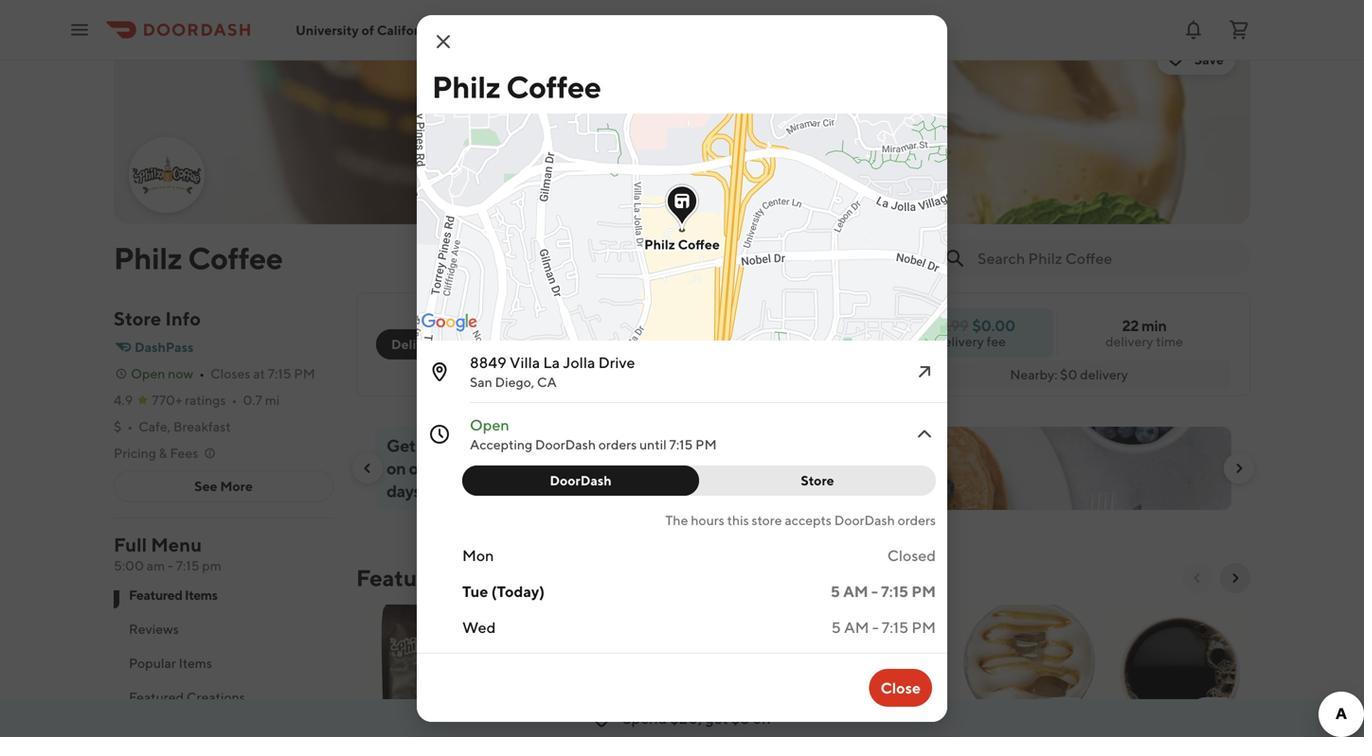 Task type: vqa. For each thing, say whether or not it's contained in the screenshot.
the rightmost Bowl
no



Task type: locate. For each thing, give the bounding box(es) containing it.
1 add from the left
[[603, 705, 629, 721]]

notification bell image
[[1182, 18, 1205, 41]]

accepting
[[470, 437, 532, 453]]

dancing water image
[[809, 605, 951, 738]]

mi
[[265, 393, 280, 408]]

7:15 right at
[[268, 366, 291, 382]]

0 vertical spatial -
[[168, 558, 173, 574]]

order methods option group
[[376, 330, 531, 360]]

next button of carousel image
[[1231, 461, 1247, 476], [1228, 571, 1243, 586]]

8849 villa la jolla drive san diego, ca
[[470, 354, 635, 390]]

40deal,
[[574, 458, 644, 479]]

7:15 down menu
[[176, 558, 199, 574]]

7:15 right until
[[669, 437, 693, 453]]

get 40% off your first 2 orders. save up to $10 on orders $15+.  use code 40deal, valid for 45 days
[[386, 436, 730, 502]]

2 am from the top
[[844, 619, 869, 637]]

5 am - 7:15 pm
[[831, 583, 936, 601], [831, 619, 936, 637]]

pm right to
[[695, 437, 717, 453]]

open accepting doordash orders until 7:15 pm
[[470, 416, 717, 453]]

click item image
[[913, 361, 936, 384]]

$
[[114, 419, 122, 435]]

open up your
[[470, 416, 509, 434]]

delivery
[[936, 334, 984, 350], [1105, 334, 1153, 350], [1080, 367, 1128, 383]]

your
[[481, 436, 514, 456]]

5 for tue (today)
[[831, 583, 840, 601]]

0 horizontal spatial save
[[617, 436, 653, 456]]

7:15 inside full menu 5:00 am - 7:15 pm
[[176, 558, 199, 574]]

- up close button
[[872, 619, 879, 637]]

770+
[[152, 393, 182, 408]]

open for open now
[[131, 366, 165, 382]]

• right now on the left of the page
[[199, 366, 205, 382]]

delivery for $0.00
[[936, 334, 984, 350]]

full
[[114, 534, 147, 557]]

fees
[[170, 446, 198, 461]]

closed
[[887, 547, 936, 565]]

1 horizontal spatial add
[[753, 705, 779, 721]]

2 add from the left
[[753, 705, 779, 721]]

philz coffee
[[432, 69, 601, 105], [644, 237, 720, 252], [644, 237, 720, 252], [114, 241, 283, 276]]

orders up 40deal,
[[598, 437, 637, 453]]

close philz coffee image
[[432, 30, 455, 53]]

closes
[[210, 366, 250, 382]]

5 am - 7:15 pm for wed
[[831, 619, 936, 637]]

store inside button
[[801, 473, 834, 489]]

1 horizontal spatial off
[[753, 710, 772, 728]]

0 horizontal spatial orders
[[409, 458, 457, 479]]

1 horizontal spatial store
[[801, 473, 834, 489]]

min
[[1141, 317, 1167, 335]]

open inside open accepting doordash orders until 7:15 pm
[[470, 416, 509, 434]]

orders down 40%
[[409, 458, 457, 479]]

university of california san diego button
[[296, 22, 518, 38]]

university
[[296, 22, 359, 38]]

silken splendor image
[[510, 605, 652, 738]]

delivery left time
[[1105, 334, 1153, 350]]

1 vertical spatial doordash
[[550, 473, 612, 489]]

doordash right accepts
[[834, 513, 895, 529]]

add left $20,
[[603, 705, 629, 721]]

1 vertical spatial san
[[470, 375, 492, 390]]

store
[[114, 308, 161, 330], [801, 473, 834, 489]]

5 am - 7:15 pm up 'close'
[[831, 619, 936, 637]]

store for store
[[801, 473, 834, 489]]

featured left tue
[[356, 565, 452, 592]]

wed
[[462, 619, 496, 637]]

save down the notification bell "image"
[[1194, 52, 1224, 67]]

featured down popular
[[129, 690, 184, 706]]

40%
[[418, 436, 453, 456]]

1 vertical spatial off
[[753, 710, 772, 728]]

2 vertical spatial -
[[872, 619, 879, 637]]

pm up 'close'
[[912, 619, 936, 637]]

•
[[199, 366, 205, 382], [232, 393, 237, 408], [127, 419, 133, 435]]

san
[[440, 22, 463, 38], [470, 375, 492, 390]]

orders up closed
[[898, 513, 936, 529]]

1 horizontal spatial save
[[1194, 52, 1224, 67]]

pm down closed
[[911, 583, 936, 601]]

orders.
[[562, 436, 614, 456]]

doordash
[[535, 437, 596, 453], [550, 473, 612, 489], [834, 513, 895, 529]]

off
[[456, 436, 477, 456], [753, 710, 772, 728]]

0 vertical spatial open
[[131, 366, 165, 382]]

save left up
[[617, 436, 653, 456]]

0.7 mi
[[243, 393, 280, 408]]

nearby: $0 delivery
[[1010, 367, 1128, 383]]

add for iced mint mojito coffee image
[[753, 705, 779, 721]]

honey haze image
[[959, 605, 1101, 738]]

pm
[[294, 366, 315, 382], [695, 437, 717, 453], [911, 583, 936, 601], [912, 619, 936, 637]]

popular items button
[[114, 647, 333, 681]]

$20,
[[670, 710, 702, 728]]

san inside the "8849 villa la jolla drive san diego, ca"
[[470, 375, 492, 390]]

philtered soul image
[[1108, 605, 1250, 738]]

featured items down am
[[129, 588, 218, 603]]

add down 'close'
[[902, 705, 928, 721]]

22
[[1122, 317, 1139, 335]]

store info
[[114, 308, 201, 330]]

• left 0.7
[[232, 393, 237, 408]]

• right $
[[127, 419, 133, 435]]

2
[[550, 436, 559, 456]]

5 am - 7:15 pm down closed
[[831, 583, 936, 601]]

add right $5
[[753, 705, 779, 721]]

• closes at 7:15 pm
[[199, 366, 315, 382]]

add for silken splendor image
[[603, 705, 629, 721]]

3 add from the left
[[902, 705, 928, 721]]

diego
[[466, 22, 503, 38]]

- for tue (today)
[[871, 583, 878, 601]]

off right $5
[[753, 710, 772, 728]]

0 vertical spatial san
[[440, 22, 463, 38]]

1 horizontal spatial orders
[[598, 437, 637, 453]]

delivery left fee
[[936, 334, 984, 350]]

pricing & fees
[[114, 446, 198, 461]]

delivery inside '22 min delivery time'
[[1105, 334, 1153, 350]]

0 vertical spatial store
[[114, 308, 161, 330]]

doordash up code
[[535, 437, 596, 453]]

orders inside get 40% off your first 2 orders. save up to $10 on orders $15+.  use code 40deal, valid for 45 days
[[409, 458, 457, 479]]

first
[[517, 436, 547, 456]]

store up dashpass
[[114, 308, 161, 330]]

1 am from the top
[[843, 583, 868, 601]]

reviews
[[129, 622, 179, 638]]

$10
[[697, 436, 725, 456]]

close
[[881, 680, 921, 698]]

open menu image
[[68, 18, 91, 41]]

0 horizontal spatial add
[[603, 705, 629, 721]]

0 vertical spatial 5 am - 7:15 pm
[[831, 583, 936, 601]]

featured items heading
[[356, 564, 515, 594]]

1 vertical spatial store
[[801, 473, 834, 489]]

reviews button
[[114, 613, 333, 647]]

hours
[[691, 513, 724, 529]]

1 vertical spatial 5 am - 7:15 pm
[[831, 619, 936, 637]]

drive
[[598, 354, 635, 372]]

0 horizontal spatial store
[[114, 308, 161, 330]]

1 vertical spatial am
[[844, 619, 869, 637]]

0 vertical spatial doordash
[[535, 437, 596, 453]]

0 horizontal spatial san
[[440, 22, 463, 38]]

1 vertical spatial orders
[[409, 458, 457, 479]]

save inside button
[[1194, 52, 1224, 67]]

$3.99 $0.00 delivery fee
[[930, 317, 1015, 350]]

7:15
[[268, 366, 291, 382], [669, 437, 693, 453], [176, 558, 199, 574], [881, 583, 908, 601], [882, 619, 909, 637]]

2 vertical spatial doordash
[[834, 513, 895, 529]]

items
[[456, 565, 515, 592], [185, 588, 218, 603], [179, 656, 212, 672]]

featured items
[[356, 565, 515, 592], [129, 588, 218, 603]]

1 vertical spatial open
[[470, 416, 509, 434]]

iced mint mojito coffee image
[[659, 605, 801, 738]]

0 horizontal spatial off
[[456, 436, 477, 456]]

2 vertical spatial orders
[[898, 513, 936, 529]]

pm inside open accepting doordash orders until 7:15 pm
[[695, 437, 717, 453]]

am
[[147, 558, 165, 574]]

open
[[131, 366, 165, 382], [470, 416, 509, 434]]

the
[[665, 513, 688, 529]]

delivery
[[391, 337, 442, 352]]

philz coffee image
[[114, 26, 1250, 225], [131, 139, 203, 211]]

0 vertical spatial save
[[1194, 52, 1224, 67]]

popular
[[129, 656, 176, 672]]

1 vertical spatial •
[[232, 393, 237, 408]]

2 vertical spatial •
[[127, 419, 133, 435]]

1 horizontal spatial san
[[470, 375, 492, 390]]

- up "dancing water" image
[[871, 583, 878, 601]]

0 vertical spatial 5
[[831, 583, 840, 601]]

$3.99
[[930, 317, 968, 335]]

1 vertical spatial 5
[[831, 619, 841, 637]]

off up $15+.
[[456, 436, 477, 456]]

0 vertical spatial orders
[[598, 437, 637, 453]]

2 horizontal spatial orders
[[898, 513, 936, 529]]

$0.00
[[972, 317, 1015, 335]]

items up featured creations
[[179, 656, 212, 672]]

doordash down orders.
[[550, 473, 612, 489]]

store
[[752, 513, 782, 529]]

- for wed
[[872, 619, 879, 637]]

full menu 5:00 am - 7:15 pm
[[114, 534, 221, 574]]

5 for wed
[[831, 619, 841, 637]]

2 horizontal spatial add
[[902, 705, 928, 721]]

0 horizontal spatial open
[[131, 366, 165, 382]]

san down 8849
[[470, 375, 492, 390]]

group
[[557, 337, 597, 352]]

delivery right $0
[[1080, 367, 1128, 383]]

1 horizontal spatial open
[[470, 416, 509, 434]]

1 vertical spatial save
[[617, 436, 653, 456]]

1 vertical spatial -
[[871, 583, 878, 601]]

use
[[501, 458, 530, 479]]

group order
[[557, 337, 637, 352]]

add for "dancing water" image
[[902, 705, 928, 721]]

san left diego
[[440, 22, 463, 38]]

code
[[533, 458, 571, 479]]

0 vertical spatial off
[[456, 436, 477, 456]]

Delivery radio
[[376, 330, 458, 360]]

open down dashpass
[[131, 366, 165, 382]]

delivery for min
[[1105, 334, 1153, 350]]

- right am
[[168, 558, 173, 574]]

la
[[543, 354, 560, 372]]

featured creations
[[129, 690, 245, 706]]

Store button
[[688, 466, 936, 496]]

1 horizontal spatial •
[[199, 366, 205, 382]]

delivery inside the '$3.99 $0.00 delivery fee'
[[936, 334, 984, 350]]

770+ ratings •
[[152, 393, 237, 408]]

store up accepts
[[801, 473, 834, 489]]

for
[[686, 458, 707, 479]]

see
[[194, 479, 217, 494]]

orders inside open accepting doordash orders until 7:15 pm
[[598, 437, 637, 453]]

0 vertical spatial am
[[843, 583, 868, 601]]

featured items up wed
[[356, 565, 515, 592]]

items up wed
[[456, 565, 515, 592]]

0 horizontal spatial •
[[127, 419, 133, 435]]

8849
[[470, 354, 507, 372]]



Task type: describe. For each thing, give the bounding box(es) containing it.
5 am - 7:15 pm for tue (today)
[[831, 583, 936, 601]]

pm right at
[[294, 366, 315, 382]]

select promotional banner element
[[762, 511, 845, 545]]

45
[[710, 458, 730, 479]]

$0
[[1060, 367, 1077, 383]]

&
[[159, 446, 167, 461]]

at
[[253, 366, 265, 382]]

mon
[[462, 547, 494, 565]]

university of california san diego
[[296, 22, 503, 38]]

philz coffee dialog
[[366, 0, 1093, 738]]

pricing
[[114, 446, 156, 461]]

0.7
[[243, 393, 262, 408]]

am for wed
[[844, 619, 869, 637]]

featured inside heading
[[356, 565, 452, 592]]

previous button of carousel image
[[1190, 571, 1205, 586]]

ca
[[537, 375, 557, 390]]

powered by google image
[[422, 314, 477, 332]]

hour options option group
[[462, 466, 936, 496]]

villa
[[510, 354, 540, 372]]

7:15 up 'close'
[[882, 619, 909, 637]]

7:15 down closed
[[881, 583, 908, 601]]

cafe,
[[138, 419, 171, 435]]

ratings
[[185, 393, 226, 408]]

store for store info
[[114, 308, 161, 330]]

previous button of carousel image
[[360, 461, 375, 476]]

$ • cafe, breakfast
[[114, 419, 231, 435]]

items inside heading
[[456, 565, 515, 592]]

up
[[656, 436, 675, 456]]

off inside get 40% off your first 2 orders. save up to $10 on orders $15+.  use code 40deal, valid for 45 days
[[456, 436, 477, 456]]

0 vertical spatial next button of carousel image
[[1231, 461, 1247, 476]]

4.9
[[114, 393, 133, 408]]

now
[[168, 366, 193, 382]]

0 horizontal spatial featured items
[[129, 588, 218, 603]]

items down pm
[[185, 588, 218, 603]]

tue (today)
[[462, 583, 545, 601]]

this
[[727, 513, 749, 529]]

close button
[[869, 670, 932, 708]]

info
[[165, 308, 201, 330]]

open for open accepting doordash orders until 7:15 pm
[[470, 416, 509, 434]]

featured down am
[[129, 588, 182, 603]]

new manhattan image
[[360, 605, 502, 738]]

to
[[678, 436, 694, 456]]

creations
[[187, 690, 245, 706]]

doordash inside open accepting doordash orders until 7:15 pm
[[535, 437, 596, 453]]

delivery for $0
[[1080, 367, 1128, 383]]

map region
[[366, 0, 1093, 447]]

2 horizontal spatial •
[[232, 393, 237, 408]]

$15+.
[[460, 458, 498, 479]]

get
[[705, 710, 728, 728]]

days
[[386, 481, 421, 502]]

spend
[[623, 710, 667, 728]]

5:00
[[114, 558, 144, 574]]

pm
[[202, 558, 221, 574]]

nearby:
[[1010, 367, 1058, 383]]

until
[[639, 437, 667, 453]]

open now
[[131, 366, 193, 382]]

popular items
[[129, 656, 212, 672]]

fee
[[987, 334, 1006, 350]]

pricing & fees button
[[114, 444, 217, 463]]

valid
[[647, 458, 683, 479]]

california
[[377, 22, 437, 38]]

1 vertical spatial next button of carousel image
[[1228, 571, 1243, 586]]

diego,
[[495, 375, 534, 390]]

Pickup radio
[[446, 330, 531, 360]]

menu
[[151, 534, 202, 557]]

time
[[1156, 334, 1183, 350]]

order
[[600, 337, 637, 352]]

see more
[[194, 479, 253, 494]]

get
[[386, 436, 415, 456]]

featured inside button
[[129, 690, 184, 706]]

of
[[361, 22, 374, 38]]

pickup
[[473, 337, 516, 352]]

accepts
[[785, 513, 832, 529]]

breakfast
[[173, 419, 231, 435]]

am for tue (today)
[[843, 583, 868, 601]]

- inside full menu 5:00 am - 7:15 pm
[[168, 558, 173, 574]]

group order button
[[546, 330, 648, 360]]

(today)
[[491, 583, 545, 601]]

more
[[220, 479, 253, 494]]

22 min delivery time
[[1105, 317, 1183, 350]]

spend $20, get $5 off
[[623, 710, 772, 728]]

dashpass
[[135, 340, 194, 355]]

1 horizontal spatial featured items
[[356, 565, 515, 592]]

tue
[[462, 583, 488, 601]]

0 vertical spatial •
[[199, 366, 205, 382]]

featured creations button
[[114, 681, 333, 715]]

save button
[[1156, 45, 1235, 75]]

7:15 inside open accepting doordash orders until 7:15 pm
[[669, 437, 693, 453]]

Item Search search field
[[978, 248, 1235, 269]]

see more button
[[115, 472, 332, 502]]

doordash inside button
[[550, 473, 612, 489]]

the hours this store accepts doordash orders
[[665, 513, 936, 529]]

save inside get 40% off your first 2 orders. save up to $10 on orders $15+.  use code 40deal, valid for 45 days
[[617, 436, 653, 456]]

items inside button
[[179, 656, 212, 672]]

on
[[386, 458, 406, 479]]

DoorDash button
[[462, 466, 699, 496]]

click item image
[[913, 423, 936, 446]]

$5
[[731, 710, 750, 728]]

0 items, open order cart image
[[1228, 18, 1250, 41]]



